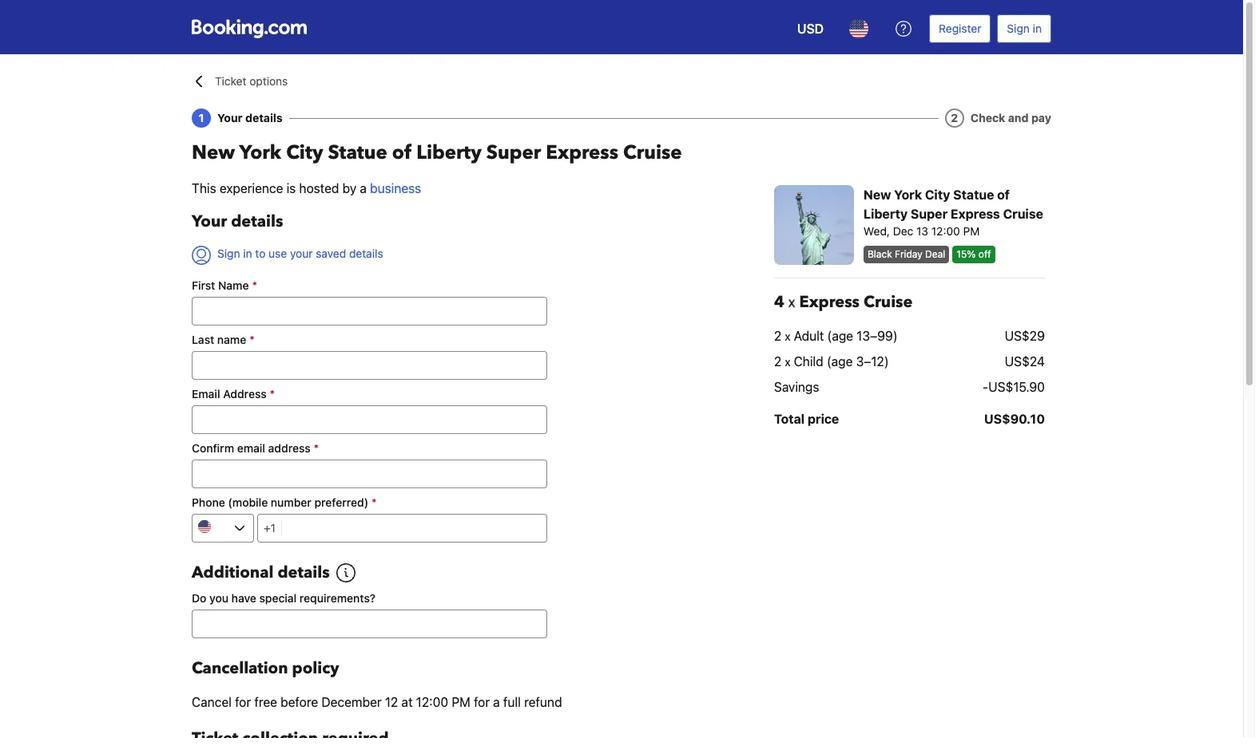 Task type: describe. For each thing, give the bounding box(es) containing it.
4
[[774, 292, 784, 313]]

in for sign in to use your saved details
[[243, 247, 252, 260]]

liberty inside new york city statue of liberty super express cruise
[[864, 207, 908, 221]]

cruise inside new york city statue of liberty super express cruise
[[1003, 207, 1043, 221]]

usd button
[[788, 10, 833, 48]]

total
[[774, 412, 805, 427]]

policy
[[292, 658, 339, 680]]

1 vertical spatial your
[[192, 211, 227, 232]]

register link
[[929, 14, 991, 43]]

details down options
[[245, 111, 282, 125]]

child
[[794, 355, 823, 369]]

experience
[[220, 181, 283, 196]]

cancellation
[[192, 658, 288, 680]]

special
[[259, 592, 297, 606]]

details up to
[[231, 211, 283, 232]]

𝗑 for express
[[788, 292, 795, 313]]

(age for 13–99)
[[827, 329, 853, 344]]

register
[[939, 22, 981, 35]]

0 horizontal spatial express
[[546, 140, 618, 166]]

2 𝗑 child  (age 3–12)
[[774, 355, 889, 369]]

sign in to use your saved details link
[[192, 246, 383, 265]]

0 vertical spatial of
[[392, 140, 412, 166]]

check
[[971, 111, 1005, 125]]

business link
[[370, 181, 421, 196]]

+1
[[264, 522, 276, 535]]

business
[[370, 181, 421, 196]]

refund
[[524, 696, 562, 710]]

1 vertical spatial new york city statue of liberty super express cruise
[[864, 188, 1043, 221]]

2 for from the left
[[474, 696, 490, 710]]

savings
[[774, 380, 819, 395]]

email
[[237, 442, 265, 455]]

0 vertical spatial super
[[486, 140, 541, 166]]

check and pay
[[971, 111, 1051, 125]]

0 vertical spatial your details
[[217, 111, 282, 125]]

1 horizontal spatial a
[[493, 696, 500, 710]]

additional details
[[192, 562, 330, 584]]

cancellation policy
[[192, 658, 339, 680]]

black friday deal
[[868, 248, 945, 260]]

1
[[199, 111, 204, 125]]

pay
[[1031, 111, 1051, 125]]

cancel for free before december 12 at 12:00 pm for a full refund
[[192, 696, 562, 710]]

express inside new york city statue of liberty super express cruise
[[951, 207, 1000, 221]]

name
[[218, 279, 249, 292]]

-us$15.90
[[983, 380, 1045, 395]]

this experience is hosted by a business
[[192, 181, 421, 196]]

last
[[192, 333, 214, 347]]

0 horizontal spatial new
[[192, 140, 235, 166]]

friday
[[895, 248, 923, 260]]

1 horizontal spatial of
[[997, 188, 1010, 202]]

us$29
[[1005, 329, 1045, 344]]

name
[[217, 333, 246, 347]]

4 𝗑 express cruise
[[774, 292, 913, 313]]

black
[[868, 248, 892, 260]]

* for email address *
[[270, 387, 275, 401]]

and
[[1008, 111, 1029, 125]]

off
[[979, 248, 991, 260]]

1 horizontal spatial 12:00
[[931, 224, 960, 238]]

2 for 2 𝗑 child  (age 3–12)
[[774, 355, 782, 369]]

* for first name *
[[252, 279, 257, 292]]

us$24
[[1005, 355, 1045, 369]]

you
[[209, 592, 229, 606]]

0 vertical spatial statue
[[328, 140, 387, 166]]

number
[[271, 496, 311, 510]]

ticket
[[215, 74, 246, 88]]

email
[[192, 387, 220, 401]]

2 for 2
[[951, 111, 958, 125]]

1 vertical spatial your details
[[192, 211, 283, 232]]

sign for sign in to use your saved details
[[217, 247, 240, 260]]

15%
[[957, 248, 976, 260]]

by
[[342, 181, 357, 196]]

ticket options link
[[215, 73, 288, 89]]

0 vertical spatial pm
[[963, 224, 980, 238]]

first
[[192, 279, 215, 292]]

13
[[916, 224, 928, 238]]

cancel
[[192, 696, 232, 710]]

additional
[[192, 562, 274, 584]]

𝗑 for child
[[785, 355, 790, 369]]

last name *
[[192, 333, 255, 347]]

do you have special requirements?
[[192, 592, 376, 606]]

12
[[385, 696, 398, 710]]

options
[[249, 74, 288, 88]]

1 vertical spatial super
[[911, 207, 948, 221]]

phone (mobile number preferred) *
[[192, 496, 377, 510]]

to
[[255, 247, 266, 260]]



Task type: vqa. For each thing, say whether or not it's contained in the screenshot.
off
yes



Task type: locate. For each thing, give the bounding box(es) containing it.
12:00 right 13
[[931, 224, 960, 238]]

(mobile
[[228, 496, 268, 510]]

12:00 right at
[[416, 696, 448, 710]]

adult
[[794, 329, 824, 344]]

full
[[503, 696, 521, 710]]

sign inside sign in link
[[1007, 22, 1030, 35]]

1 horizontal spatial york
[[894, 188, 922, 202]]

pm up 15% off
[[963, 224, 980, 238]]

0 vertical spatial 2
[[951, 111, 958, 125]]

sign in link
[[997, 14, 1051, 43]]

deal
[[925, 248, 945, 260]]

for left full on the left of the page
[[474, 696, 490, 710]]

of up business link
[[392, 140, 412, 166]]

-
[[983, 380, 988, 395]]

city up this experience is hosted by a business
[[286, 140, 323, 166]]

1 vertical spatial city
[[925, 188, 950, 202]]

1 vertical spatial 2
[[774, 329, 782, 344]]

1 horizontal spatial express
[[799, 292, 860, 313]]

0 vertical spatial a
[[360, 181, 367, 196]]

0 vertical spatial city
[[286, 140, 323, 166]]

1 horizontal spatial statue
[[953, 188, 994, 202]]

1 vertical spatial new
[[864, 188, 891, 202]]

requirements?
[[300, 592, 376, 606]]

new up this
[[192, 140, 235, 166]]

first name *
[[192, 279, 257, 292]]

express
[[546, 140, 618, 166], [951, 207, 1000, 221], [799, 292, 860, 313]]

your
[[217, 111, 242, 125], [192, 211, 227, 232]]

free
[[254, 696, 277, 710]]

2 horizontal spatial cruise
[[1003, 207, 1043, 221]]

new up wed,
[[864, 188, 891, 202]]

a right the by at the left top of page
[[360, 181, 367, 196]]

1 horizontal spatial for
[[474, 696, 490, 710]]

of down 'check and pay'
[[997, 188, 1010, 202]]

sign for sign in
[[1007, 22, 1030, 35]]

2 vertical spatial 2
[[774, 355, 782, 369]]

sign inside sign in to use your saved details link
[[217, 247, 240, 260]]

us$90.10
[[984, 412, 1045, 427]]

0 vertical spatial express
[[546, 140, 618, 166]]

saved
[[316, 247, 346, 260]]

0 vertical spatial in
[[1033, 22, 1042, 35]]

new york city statue of liberty super express cruise up 13
[[864, 188, 1043, 221]]

in for sign in
[[1033, 22, 1042, 35]]

liberty up business link
[[416, 140, 482, 166]]

1 horizontal spatial city
[[925, 188, 950, 202]]

details
[[245, 111, 282, 125], [231, 211, 283, 232], [349, 247, 383, 260], [278, 562, 330, 584]]

price
[[808, 412, 839, 427]]

(age up 2 𝗑 child  (age 3–12) on the top of the page
[[827, 329, 853, 344]]

2 for 2 𝗑 adult  (age 13–99)
[[774, 329, 782, 344]]

0 horizontal spatial cruise
[[623, 140, 682, 166]]

confirm email address *
[[192, 442, 319, 455]]

sign right register
[[1007, 22, 1030, 35]]

liberty
[[416, 140, 482, 166], [864, 207, 908, 221]]

0 horizontal spatial a
[[360, 181, 367, 196]]

1 horizontal spatial sign
[[1007, 22, 1030, 35]]

cruise
[[623, 140, 682, 166], [1003, 207, 1043, 221], [864, 292, 913, 313]]

0 vertical spatial your
[[217, 111, 242, 125]]

0 vertical spatial (age
[[827, 329, 853, 344]]

your
[[290, 247, 313, 260]]

details right saved
[[349, 247, 383, 260]]

1 vertical spatial express
[[951, 207, 1000, 221]]

before
[[281, 696, 318, 710]]

0 horizontal spatial super
[[486, 140, 541, 166]]

1 horizontal spatial super
[[911, 207, 948, 221]]

Phone (mobile number preferred) telephone field
[[282, 514, 547, 543]]

None field
[[192, 297, 547, 326], [192, 352, 547, 380], [192, 297, 547, 326], [192, 352, 547, 380]]

𝗑 left child
[[785, 355, 790, 369]]

0 horizontal spatial in
[[243, 247, 252, 260]]

0 horizontal spatial statue
[[328, 140, 387, 166]]

2 left adult
[[774, 329, 782, 344]]

1 horizontal spatial pm
[[963, 224, 980, 238]]

0 horizontal spatial pm
[[452, 696, 470, 710]]

city up 13
[[925, 188, 950, 202]]

sign
[[1007, 22, 1030, 35], [217, 247, 240, 260]]

2 𝗑 adult  (age 13–99)
[[774, 329, 898, 344]]

1 horizontal spatial new
[[864, 188, 891, 202]]

𝗑
[[788, 292, 795, 313], [785, 329, 790, 344], [785, 355, 790, 369]]

0 horizontal spatial liberty
[[416, 140, 482, 166]]

york up experience at the top left of page
[[239, 140, 281, 166]]

None email field
[[192, 406, 547, 435], [192, 460, 547, 489], [192, 406, 547, 435], [192, 460, 547, 489]]

𝗑 right 4
[[788, 292, 795, 313]]

new inside new york city statue of liberty super express cruise
[[864, 188, 891, 202]]

13–99)
[[857, 329, 898, 344]]

1 vertical spatial 12:00
[[416, 696, 448, 710]]

pm
[[963, 224, 980, 238], [452, 696, 470, 710]]

phone
[[192, 496, 225, 510]]

0 horizontal spatial sign
[[217, 247, 240, 260]]

in left to
[[243, 247, 252, 260]]

2 left child
[[774, 355, 782, 369]]

0 horizontal spatial of
[[392, 140, 412, 166]]

1 horizontal spatial in
[[1033, 22, 1042, 35]]

confirm
[[192, 442, 234, 455]]

0 vertical spatial new york city statue of liberty super express cruise
[[192, 140, 682, 166]]

hosted
[[299, 181, 339, 196]]

address
[[268, 442, 311, 455]]

details up do you have special requirements?
[[278, 562, 330, 584]]

1 vertical spatial in
[[243, 247, 252, 260]]

of
[[392, 140, 412, 166], [997, 188, 1010, 202]]

0 vertical spatial cruise
[[623, 140, 682, 166]]

wed,
[[864, 224, 890, 238]]

dec
[[893, 224, 913, 238]]

Do you have special requirements? field
[[192, 610, 547, 639]]

1 vertical spatial a
[[493, 696, 500, 710]]

your details
[[217, 111, 282, 125], [192, 211, 283, 232]]

your details down ticket options link
[[217, 111, 282, 125]]

1 vertical spatial statue
[[953, 188, 994, 202]]

0 vertical spatial 𝗑
[[788, 292, 795, 313]]

usd
[[797, 22, 824, 36]]

1 vertical spatial pm
[[452, 696, 470, 710]]

(age down 2 𝗑 adult  (age 13–99)
[[827, 355, 853, 369]]

us$15.90
[[988, 380, 1045, 395]]

this
[[192, 181, 216, 196]]

your down this
[[192, 211, 227, 232]]

2 vertical spatial 𝗑
[[785, 355, 790, 369]]

is
[[287, 181, 296, 196]]

email address *
[[192, 387, 275, 401]]

statue up the by at the left top of page
[[328, 140, 387, 166]]

1 vertical spatial 𝗑
[[785, 329, 790, 344]]

total price
[[774, 412, 839, 427]]

statue up 15% off
[[953, 188, 994, 202]]

at
[[401, 696, 413, 710]]

𝗑 for adult
[[785, 329, 790, 344]]

0 horizontal spatial york
[[239, 140, 281, 166]]

1 for from the left
[[235, 696, 251, 710]]

1 horizontal spatial liberty
[[864, 207, 908, 221]]

in
[[1033, 22, 1042, 35], [243, 247, 252, 260]]

2 vertical spatial express
[[799, 292, 860, 313]]

a
[[360, 181, 367, 196], [493, 696, 500, 710]]

0 vertical spatial 12:00
[[931, 224, 960, 238]]

1 horizontal spatial new york city statue of liberty super express cruise
[[864, 188, 1043, 221]]

(age for 3–12)
[[827, 355, 853, 369]]

0 horizontal spatial 12:00
[[416, 696, 448, 710]]

1 vertical spatial sign
[[217, 247, 240, 260]]

your details down experience at the top left of page
[[192, 211, 283, 232]]

york up dec
[[894, 188, 922, 202]]

city inside new york city statue of liberty super express cruise
[[925, 188, 950, 202]]

pm left full on the left of the page
[[452, 696, 470, 710]]

2 horizontal spatial express
[[951, 207, 1000, 221]]

liberty up wed,
[[864, 207, 908, 221]]

0 horizontal spatial city
[[286, 140, 323, 166]]

3–12)
[[856, 355, 889, 369]]

0 horizontal spatial new york city statue of liberty super express cruise
[[192, 140, 682, 166]]

0 vertical spatial york
[[239, 140, 281, 166]]

new york city statue of liberty super express cruise up business link
[[192, 140, 682, 166]]

15% off
[[957, 248, 991, 260]]

0 horizontal spatial for
[[235, 696, 251, 710]]

sign in
[[1007, 22, 1042, 35]]

1 vertical spatial of
[[997, 188, 1010, 202]]

1 vertical spatial cruise
[[1003, 207, 1043, 221]]

0 vertical spatial sign
[[1007, 22, 1030, 35]]

0 vertical spatial liberty
[[416, 140, 482, 166]]

new
[[192, 140, 235, 166], [864, 188, 891, 202]]

use
[[269, 247, 287, 260]]

city
[[286, 140, 323, 166], [925, 188, 950, 202]]

address
[[223, 387, 267, 401]]

1 horizontal spatial cruise
[[864, 292, 913, 313]]

in right register
[[1033, 22, 1042, 35]]

do
[[192, 592, 206, 606]]

0 vertical spatial new
[[192, 140, 235, 166]]

wed, dec 13 12:00 pm
[[864, 224, 980, 238]]

sign in to use your saved details
[[217, 247, 383, 260]]

1 vertical spatial york
[[894, 188, 922, 202]]

sign left to
[[217, 247, 240, 260]]

new york city statue of liberty super express cruise
[[192, 140, 682, 166], [864, 188, 1043, 221]]

a left full on the left of the page
[[493, 696, 500, 710]]

have
[[231, 592, 256, 606]]

december
[[321, 696, 382, 710]]

1 vertical spatial (age
[[827, 355, 853, 369]]

* for last name *
[[249, 333, 255, 347]]

2 vertical spatial cruise
[[864, 292, 913, 313]]

2 left check on the right top of the page
[[951, 111, 958, 125]]

ticket options
[[215, 74, 288, 88]]

preferred)
[[314, 496, 368, 510]]

statue
[[328, 140, 387, 166], [953, 188, 994, 202]]

for left "free"
[[235, 696, 251, 710]]

𝗑 left adult
[[785, 329, 790, 344]]

12:00
[[931, 224, 960, 238], [416, 696, 448, 710]]

booking.com image
[[192, 19, 307, 38]]

your right the 1 at top
[[217, 111, 242, 125]]

(age
[[827, 329, 853, 344], [827, 355, 853, 369]]

1 vertical spatial liberty
[[864, 207, 908, 221]]



